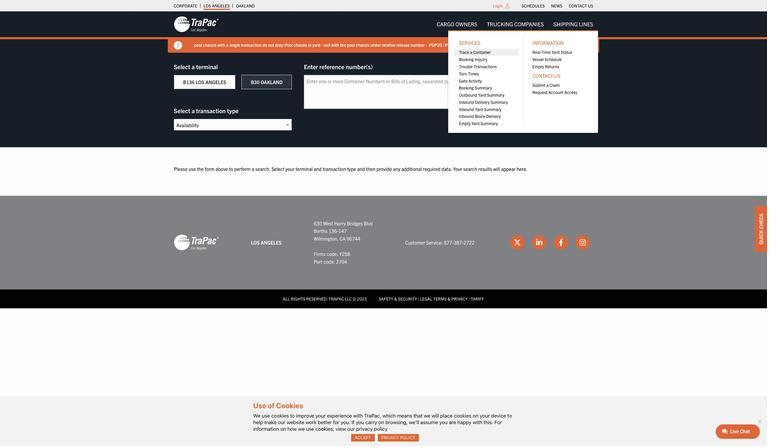 Task type: vqa. For each thing, say whether or not it's contained in the screenshot.
the remark
no



Task type: locate. For each thing, give the bounding box(es) containing it.
booking up trouble
[[459, 57, 474, 62]]

1 pool from the left
[[194, 42, 202, 48]]

136-
[[329, 228, 339, 234]]

0 horizontal spatial you
[[356, 420, 364, 426]]

1 horizontal spatial &
[[448, 297, 451, 302]]

use right please at the top
[[189, 166, 196, 172]]

a for submit a claim request account access
[[547, 83, 549, 88]]

we
[[424, 413, 431, 419], [298, 427, 305, 433]]

contact us menu item
[[528, 70, 592, 96]]

account
[[549, 90, 564, 95]]

los angeles link
[[204, 1, 230, 10]]

for
[[495, 420, 502, 426]]

0 vertical spatial type
[[227, 107, 239, 115]]

1 vertical spatial type
[[347, 166, 356, 172]]

2 horizontal spatial on
[[473, 413, 479, 419]]

we up assume
[[424, 413, 431, 419]]

1 horizontal spatial us
[[588, 3, 594, 8]]

on left the device
[[473, 413, 479, 419]]

menu bar containing schedules
[[519, 1, 597, 10]]

2 / from the left
[[459, 42, 461, 48]]

menu for services
[[455, 49, 519, 127]]

no image
[[757, 419, 763, 425]]

firms code:  y258 port code:  2704
[[314, 251, 350, 265]]

1 vertical spatial our
[[348, 427, 355, 433]]

on up policy
[[379, 420, 384, 426]]

empty inside the "track a container booking inquiry trouble transactions turn times gate activity booking summary outbound yard summary inbound delivery summary inbound yard summary inbound block delivery empty yard summary"
[[459, 121, 471, 126]]

menu bar
[[519, 1, 597, 10], [432, 18, 598, 133]]

1 and from the left
[[314, 166, 322, 172]]

information
[[253, 427, 279, 433]]

0 vertical spatial oakland
[[236, 3, 255, 8]]

2 vertical spatial use
[[306, 427, 314, 433]]

2 & from the left
[[448, 297, 451, 302]]

2 you from the left
[[440, 420, 448, 426]]

1 | from the left
[[418, 297, 419, 302]]

you right if
[[356, 420, 364, 426]]

contact us
[[569, 3, 594, 8], [533, 73, 561, 79]]

/ left pop45
[[459, 42, 461, 48]]

1 horizontal spatial contact us
[[569, 3, 594, 8]]

1 horizontal spatial -
[[426, 42, 427, 48]]

2 horizontal spatial transaction
[[323, 166, 346, 172]]

1 vertical spatial select
[[174, 107, 190, 115]]

oakland right los angeles link
[[236, 3, 255, 8]]

to right the device
[[508, 413, 512, 419]]

us up lines
[[588, 3, 594, 8]]

port
[[314, 259, 323, 265]]

trapac
[[329, 297, 344, 302]]

0 horizontal spatial |
[[418, 297, 419, 302]]

better
[[318, 420, 332, 426]]

a inside the "track a container booking inquiry trouble transactions turn times gate activity booking summary outbound yard summary inbound delivery summary inbound yard summary inbound block delivery empty yard summary"
[[470, 50, 473, 55]]

use up make
[[262, 413, 270, 419]]

type
[[227, 107, 239, 115], [347, 166, 356, 172]]

the right exit
[[340, 42, 346, 48]]

1 horizontal spatial will
[[494, 166, 500, 172]]

1 horizontal spatial use
[[262, 413, 270, 419]]

0 horizontal spatial /
[[443, 42, 444, 48]]

news link
[[551, 1, 563, 10]]

3 chassis from the left
[[356, 42, 369, 48]]

us up submit a claim link
[[555, 73, 561, 79]]

privacy policy
[[382, 436, 416, 441]]

a left search.
[[252, 166, 254, 172]]

1 horizontal spatial to
[[290, 413, 295, 419]]

select right search.
[[272, 166, 285, 172]]

shipping lines link
[[549, 18, 598, 30]]

1 you from the left
[[356, 420, 364, 426]]

our right make
[[278, 420, 286, 426]]

| left legal
[[418, 297, 419, 302]]

bridges
[[347, 221, 363, 227]]

/ left pop40 on the right top of the page
[[443, 42, 444, 48]]

2 horizontal spatial chassis
[[356, 42, 369, 48]]

2 vertical spatial inbound
[[459, 114, 474, 119]]

1 vertical spatial los angeles image
[[174, 235, 219, 251]]

2722
[[464, 240, 475, 246]]

los
[[204, 3, 211, 8], [196, 79, 204, 85], [251, 240, 260, 246]]

cookies
[[271, 413, 289, 419], [454, 413, 472, 419]]

a up 'b136'
[[192, 63, 195, 70]]

accept
[[355, 436, 372, 441]]

0 vertical spatial los angeles
[[204, 3, 230, 8]]

0 horizontal spatial contact us
[[533, 73, 561, 79]]

menu containing services
[[449, 30, 598, 133]]

- left exit
[[322, 42, 323, 48]]

a left single in the left of the page
[[226, 42, 228, 48]]

1 horizontal spatial cookies
[[454, 413, 472, 419]]

1 cookies from the left
[[271, 413, 289, 419]]

container
[[474, 50, 491, 55]]

0 horizontal spatial type
[[227, 107, 239, 115]]

summary down outbound yard summary "link"
[[491, 100, 508, 105]]

1 vertical spatial contact us
[[533, 73, 561, 79]]

enter reference number(s)
[[304, 63, 373, 70]]

to
[[229, 166, 233, 172], [290, 413, 295, 419], [508, 413, 512, 419]]

0 horizontal spatial we
[[298, 427, 305, 433]]

number(s)
[[346, 63, 373, 70]]

1 vertical spatial angeles
[[206, 79, 226, 85]]

|
[[418, 297, 419, 302], [469, 297, 470, 302]]

delivery down outbound yard summary "link"
[[475, 100, 490, 105]]

- right number
[[426, 42, 427, 48]]

0 vertical spatial code:
[[327, 251, 338, 257]]

you down "place"
[[440, 420, 448, 426]]

booking up outbound
[[459, 85, 474, 91]]

0 vertical spatial the
[[340, 42, 346, 48]]

select down 'b136'
[[174, 107, 190, 115]]

footer
[[0, 196, 768, 309]]

data.
[[442, 166, 452, 172]]

search.
[[255, 166, 271, 172]]

2 cookies from the left
[[454, 413, 472, 419]]

contact us down returns
[[533, 73, 561, 79]]

summary down inbound block delivery link at the right top
[[481, 121, 498, 126]]

b30
[[251, 79, 260, 85]]

on left the how
[[281, 427, 286, 433]]

privacy policy link
[[378, 435, 419, 442]]

menu
[[449, 30, 598, 133], [455, 49, 519, 127], [528, 49, 592, 70], [528, 82, 592, 96]]

& right terms
[[448, 297, 451, 302]]

inbound
[[459, 100, 474, 105], [459, 107, 474, 112], [459, 114, 474, 119]]

1 horizontal spatial oakland
[[261, 79, 283, 85]]

outbound yard summary link
[[455, 92, 519, 99]]

the left form
[[197, 166, 204, 172]]

1 vertical spatial empty
[[459, 121, 471, 126]]

0 vertical spatial los angeles image
[[174, 16, 219, 33]]

request
[[533, 90, 548, 95]]

a left claim
[[547, 83, 549, 88]]

you.
[[341, 420, 351, 426]]

yard
[[552, 50, 560, 55], [478, 92, 486, 98], [475, 107, 483, 112], [472, 121, 480, 126]]

contact us inside menu item
[[533, 73, 561, 79]]

1 horizontal spatial contact
[[569, 3, 587, 8]]

1 horizontal spatial los angeles
[[251, 240, 282, 246]]

0 vertical spatial select
[[174, 63, 190, 70]]

pop45
[[462, 42, 475, 48]]

0 vertical spatial transaction
[[241, 42, 262, 48]]

privacy left tariff
[[452, 297, 468, 302]]

yard up schedule
[[552, 50, 560, 55]]

0 horizontal spatial privacy
[[382, 436, 399, 441]]

0 horizontal spatial terminal
[[196, 63, 218, 70]]

pool up number(s)
[[347, 42, 355, 48]]

0 horizontal spatial on
[[281, 427, 286, 433]]

contact for contact us link to the top
[[569, 3, 587, 8]]

check
[[759, 214, 765, 229]]

yard
[[313, 42, 321, 48]]

accept link
[[351, 435, 375, 442]]

policy
[[400, 436, 416, 441]]

1 horizontal spatial empty
[[533, 64, 544, 69]]

1 vertical spatial contact
[[533, 73, 554, 79]]

1 vertical spatial us
[[555, 73, 561, 79]]

2 horizontal spatial use
[[306, 427, 314, 433]]

oakland
[[236, 3, 255, 8], [261, 79, 283, 85]]

contact us link up lines
[[569, 1, 594, 10]]

0 vertical spatial booking
[[459, 57, 474, 62]]

1 horizontal spatial your
[[316, 413, 326, 419]]

pop40
[[445, 42, 458, 48]]

a down 'b136'
[[192, 107, 195, 115]]

1 vertical spatial will
[[432, 413, 439, 419]]

submit a claim request account access
[[533, 83, 578, 95]]

to right above
[[229, 166, 233, 172]]

harry
[[335, 221, 346, 227]]

1 vertical spatial the
[[197, 166, 204, 172]]

chassis left under
[[356, 42, 369, 48]]

contact us up lines
[[569, 3, 594, 8]]

contact us link up claim
[[528, 70, 592, 82]]

0 vertical spatial menu bar
[[519, 1, 597, 10]]

1 vertical spatial los angeles
[[251, 240, 282, 246]]

enter
[[304, 63, 318, 70]]

shipping
[[554, 21, 578, 28]]

banner
[[0, 11, 768, 133]]

1 horizontal spatial on
[[379, 420, 384, 426]]

menu containing real-time yard status
[[528, 49, 592, 70]]

we down website
[[298, 427, 305, 433]]

1 horizontal spatial chassis
[[294, 42, 307, 48]]

0 horizontal spatial empty
[[459, 121, 471, 126]]

0 vertical spatial contact
[[569, 3, 587, 8]]

contact us for contact us link to the top
[[569, 3, 594, 8]]

empty yard summary link
[[455, 120, 519, 127]]

the
[[340, 42, 346, 48], [197, 166, 204, 172]]

1 vertical spatial inbound
[[459, 107, 474, 112]]

provide
[[377, 166, 392, 172]]

0 horizontal spatial use
[[189, 166, 196, 172]]

turn
[[459, 71, 467, 76]]

0 vertical spatial delivery
[[475, 100, 490, 105]]

relative
[[382, 42, 396, 48]]

/
[[443, 42, 444, 48], [459, 42, 461, 48]]

empty down vessel
[[533, 64, 544, 69]]

select for select a transaction type
[[174, 107, 190, 115]]

contact
[[569, 3, 587, 8], [533, 73, 554, 79]]

| left tariff
[[469, 297, 470, 302]]

2 vertical spatial on
[[281, 427, 286, 433]]

menu containing submit a claim
[[528, 82, 592, 96]]

website
[[287, 420, 305, 426]]

required
[[423, 166, 441, 172]]

1 vertical spatial transaction
[[196, 107, 226, 115]]

contact inside menu item
[[533, 73, 554, 79]]

delivery up empty yard summary link
[[486, 114, 501, 119]]

0 vertical spatial will
[[494, 166, 500, 172]]

1 horizontal spatial you
[[440, 420, 448, 426]]

news
[[551, 3, 563, 8]]

select up 'b136'
[[174, 63, 190, 70]]

los angeles image
[[174, 16, 219, 33], [174, 235, 219, 251]]

chassis left single in the left of the page
[[203, 42, 217, 48]]

in
[[308, 42, 312, 48]]

cookies up happy
[[454, 413, 472, 419]]

delivery
[[475, 100, 490, 105], [486, 114, 501, 119]]

1 vertical spatial contact us link
[[528, 70, 592, 82]]

empty down inbound block delivery link at the right top
[[459, 121, 471, 126]]

yard down booking summary link
[[478, 92, 486, 98]]

1 / from the left
[[443, 42, 444, 48]]

a right track
[[470, 50, 473, 55]]

code: up 2704
[[327, 251, 338, 257]]

us inside menu item
[[555, 73, 561, 79]]

cookies up make
[[271, 413, 289, 419]]

additional
[[402, 166, 422, 172]]

menu containing track a container
[[455, 49, 519, 127]]

inbound block delivery link
[[455, 113, 519, 120]]

1 horizontal spatial /
[[459, 42, 461, 48]]

services menu item
[[455, 37, 519, 127]]

0 horizontal spatial &
[[394, 297, 397, 302]]

0 vertical spatial our
[[278, 420, 286, 426]]

0 horizontal spatial our
[[278, 420, 286, 426]]

0 horizontal spatial pool
[[194, 42, 202, 48]]

select
[[174, 63, 190, 70], [174, 107, 190, 115], [272, 166, 285, 172]]

we
[[253, 413, 261, 419]]

your up this.
[[480, 413, 490, 419]]

1 vertical spatial use
[[262, 413, 270, 419]]

& right safety
[[394, 297, 397, 302]]

booking
[[459, 57, 474, 62], [459, 85, 474, 91]]

menu for information
[[528, 49, 592, 70]]

our down if
[[348, 427, 355, 433]]

1 vertical spatial menu bar
[[432, 18, 598, 133]]

1 vertical spatial booking
[[459, 85, 474, 91]]

menu bar containing cargo owners
[[432, 18, 598, 133]]

1 inbound from the top
[[459, 100, 474, 105]]

0 horizontal spatial -
[[322, 42, 323, 48]]

use down work
[[306, 427, 314, 433]]

contact up "submit" at the right of page
[[533, 73, 554, 79]]

use
[[253, 402, 266, 411]]

2 vertical spatial transaction
[[323, 166, 346, 172]]

menu for contact us
[[528, 82, 592, 96]]

0 vertical spatial us
[[588, 3, 594, 8]]

safety & security link
[[379, 297, 417, 302]]

y258
[[339, 251, 350, 257]]

your up better at the left bottom of the page
[[316, 413, 326, 419]]

block
[[475, 114, 486, 119]]

claim
[[550, 83, 560, 88]]

pool right 'solid' image on the top left of page
[[194, 42, 202, 48]]

chassis left the in
[[294, 42, 307, 48]]

perform
[[234, 166, 251, 172]]

booking inquiry link
[[455, 56, 519, 63]]

2 vertical spatial select
[[272, 166, 285, 172]]

will right results
[[494, 166, 500, 172]]

summary down inbound delivery summary link
[[484, 107, 502, 112]]

yard up block
[[475, 107, 483, 112]]

0 horizontal spatial will
[[432, 413, 439, 419]]

0 horizontal spatial us
[[555, 73, 561, 79]]

will up assume
[[432, 413, 439, 419]]

code: right port
[[324, 259, 335, 265]]

oakland right b30
[[261, 79, 283, 85]]

0 horizontal spatial los angeles
[[204, 3, 230, 8]]

to up website
[[290, 413, 295, 419]]

630 west harry bridges blvd berths 136-147 wilmington, ca 90744
[[314, 221, 373, 242]]

your right search.
[[286, 166, 295, 172]]

a inside submit a claim request account access
[[547, 83, 549, 88]]

contact up shipping lines
[[569, 3, 587, 8]]

work
[[306, 420, 317, 426]]

privacy down policy
[[382, 436, 399, 441]]

2 horizontal spatial to
[[508, 413, 512, 419]]

3 inbound from the top
[[459, 114, 474, 119]]

pool
[[194, 42, 202, 48], [347, 42, 355, 48]]

all rights reserved. trapac llc © 2023
[[283, 297, 367, 302]]

0 horizontal spatial and
[[314, 166, 322, 172]]

privacy
[[356, 427, 373, 433]]

on
[[473, 413, 479, 419], [379, 420, 384, 426], [281, 427, 286, 433]]

0 vertical spatial los
[[204, 3, 211, 8]]



Task type: describe. For each thing, give the bounding box(es) containing it.
2 horizontal spatial your
[[480, 413, 490, 419]]

empty returns link
[[528, 63, 592, 70]]

schedule
[[545, 57, 562, 62]]

yard inside real-time yard status vessel schedule empty returns
[[552, 50, 560, 55]]

630
[[314, 221, 322, 227]]

877-
[[444, 240, 454, 246]]

banner containing cargo owners
[[0, 11, 768, 133]]

yard down block
[[472, 121, 480, 126]]

information link
[[528, 37, 592, 49]]

2 vertical spatial los
[[251, 240, 260, 246]]

access
[[565, 90, 578, 95]]

2 booking from the top
[[459, 85, 474, 91]]

0 horizontal spatial to
[[229, 166, 233, 172]]

legal terms & privacy link
[[420, 297, 468, 302]]

not
[[268, 42, 274, 48]]

2 chassis from the left
[[294, 42, 307, 48]]

contact us for the bottom contact us link
[[533, 73, 561, 79]]

pop20
[[429, 42, 442, 48]]

companies
[[515, 21, 544, 28]]

single
[[229, 42, 240, 48]]

we'll
[[409, 420, 419, 426]]

1 horizontal spatial type
[[347, 166, 356, 172]]

1 chassis from the left
[[203, 42, 217, 48]]

customer
[[405, 240, 425, 246]]

rights
[[291, 297, 306, 302]]

policy
[[374, 427, 388, 433]]

release
[[397, 42, 410, 48]]

light image
[[506, 4, 510, 8]]

device
[[491, 413, 506, 419]]

lines
[[579, 21, 594, 28]]

select a transaction type
[[174, 107, 239, 115]]

1 vertical spatial delivery
[[486, 114, 501, 119]]

security
[[398, 297, 417, 302]]

0 vertical spatial terminal
[[196, 63, 218, 70]]

1 vertical spatial los
[[196, 79, 204, 85]]

schedules link
[[522, 1, 545, 10]]

gate
[[459, 78, 468, 84]]

0 horizontal spatial your
[[286, 166, 295, 172]]

solid image
[[174, 41, 182, 50]]

turn times link
[[455, 70, 519, 77]]

1 vertical spatial on
[[379, 420, 384, 426]]

©
[[353, 297, 356, 302]]

1 vertical spatial code:
[[324, 259, 335, 265]]

times
[[468, 71, 479, 76]]

use of cookies we use cookies to improve your experience with trapac, which means that we will place cookies on your device to help make our website work better for you. if you carry on browsing, we'll assume you are happy with this. for information on how we use cookies, view our privacy policy
[[253, 402, 512, 433]]

submit a claim link
[[528, 82, 592, 89]]

llc
[[345, 297, 352, 302]]

with right exit
[[332, 42, 339, 48]]

2 pool from the left
[[347, 42, 355, 48]]

summary down gate activity link
[[475, 85, 492, 91]]

will inside the use of cookies we use cookies to improve your experience with trapac, which means that we will place cookies on your device to help make our website work better for you. if you carry on browsing, we'll assume you are happy with this. for information on how we use cookies, view our privacy policy
[[432, 413, 439, 419]]

trucking companies
[[487, 21, 544, 28]]

0 vertical spatial angeles
[[212, 3, 230, 8]]

are
[[449, 420, 456, 426]]

quick
[[759, 231, 765, 245]]

1 los angeles image from the top
[[174, 16, 219, 33]]

booking summary link
[[455, 84, 519, 92]]

real-time yard status link
[[528, 49, 592, 56]]

tariff
[[471, 297, 484, 302]]

service:
[[427, 240, 443, 246]]

90744
[[347, 236, 361, 242]]

under
[[370, 42, 381, 48]]

0 vertical spatial privacy
[[452, 297, 468, 302]]

assume
[[421, 420, 438, 426]]

0 vertical spatial contact us link
[[569, 1, 594, 10]]

with left this.
[[473, 420, 483, 426]]

owners
[[456, 21, 478, 28]]

2023
[[357, 297, 367, 302]]

cargo owners link
[[432, 18, 482, 30]]

0 vertical spatial on
[[473, 413, 479, 419]]

2 inbound from the top
[[459, 107, 474, 112]]

above
[[216, 166, 228, 172]]

summary down booking summary link
[[487, 92, 505, 98]]

west
[[323, 221, 333, 227]]

your
[[453, 166, 463, 172]]

1 vertical spatial privacy
[[382, 436, 399, 441]]

reference
[[320, 63, 345, 70]]

1 horizontal spatial our
[[348, 427, 355, 433]]

1 horizontal spatial transaction
[[241, 42, 262, 48]]

login link
[[493, 3, 503, 8]]

2 | from the left
[[469, 297, 470, 302]]

schedules
[[522, 3, 545, 8]]

Enter reference number(s) text field
[[304, 75, 551, 109]]

inbound delivery summary link
[[455, 99, 519, 106]]

a for select a terminal
[[192, 63, 195, 70]]

ca
[[340, 236, 346, 242]]

1 horizontal spatial we
[[424, 413, 431, 419]]

outbound
[[459, 92, 477, 98]]

for
[[333, 420, 340, 426]]

b136 los angeles
[[183, 79, 226, 85]]

gate activity link
[[455, 77, 519, 84]]

a for track a container booking inquiry trouble transactions turn times gate activity booking summary outbound yard summary inbound delivery summary inbound yard summary inbound block delivery empty yard summary
[[470, 50, 473, 55]]

form
[[205, 166, 215, 172]]

2 - from the left
[[426, 42, 427, 48]]

appear
[[501, 166, 516, 172]]

inbound yard summary link
[[455, 106, 519, 113]]

2704
[[336, 259, 347, 265]]

means
[[397, 413, 413, 419]]

menu for shipping lines
[[449, 30, 598, 133]]

1 horizontal spatial the
[[340, 42, 346, 48]]

login
[[493, 3, 503, 8]]

contact for the bottom contact us link
[[533, 73, 554, 79]]

reserved.
[[306, 297, 328, 302]]

trapac,
[[364, 413, 381, 419]]

b136
[[183, 79, 195, 85]]

a for select a transaction type
[[192, 107, 195, 115]]

2 vertical spatial angeles
[[261, 240, 282, 246]]

returns
[[545, 64, 560, 69]]

carry
[[366, 420, 377, 426]]

1 booking from the top
[[459, 57, 474, 62]]

track a container menu item
[[455, 49, 519, 56]]

footer containing 630 west harry bridges blvd
[[0, 196, 768, 309]]

firms
[[314, 251, 326, 257]]

help
[[253, 420, 263, 426]]

0 horizontal spatial oakland
[[236, 3, 255, 8]]

safety & security | legal terms & privacy | tariff
[[379, 297, 484, 302]]

with up if
[[354, 413, 363, 419]]

shipping lines menu item
[[449, 18, 598, 133]]

vessel schedule link
[[528, 56, 592, 63]]

with left single in the left of the page
[[218, 42, 225, 48]]

information menu item
[[528, 37, 592, 70]]

1 & from the left
[[394, 297, 397, 302]]

safety
[[379, 297, 394, 302]]

activity
[[469, 78, 482, 84]]

transactions
[[474, 64, 497, 69]]

1 vertical spatial terminal
[[296, 166, 313, 172]]

track a container booking inquiry trouble transactions turn times gate activity booking summary outbound yard summary inbound delivery summary inbound yard summary inbound block delivery empty yard summary
[[459, 50, 508, 126]]

0 vertical spatial use
[[189, 166, 196, 172]]

select for select a terminal
[[174, 63, 190, 70]]

real-time yard status vessel schedule empty returns
[[533, 50, 573, 69]]

pool
[[285, 42, 293, 48]]

trucking
[[487, 21, 513, 28]]

empty inside real-time yard status vessel schedule empty returns
[[533, 64, 544, 69]]

2 los angeles image from the top
[[174, 235, 219, 251]]

1 vertical spatial oakland
[[261, 79, 283, 85]]

if
[[352, 420, 355, 426]]

which
[[383, 413, 396, 419]]

2 and from the left
[[357, 166, 365, 172]]

1 vertical spatial we
[[298, 427, 305, 433]]

1 - from the left
[[322, 42, 323, 48]]

request account access link
[[528, 89, 592, 96]]



